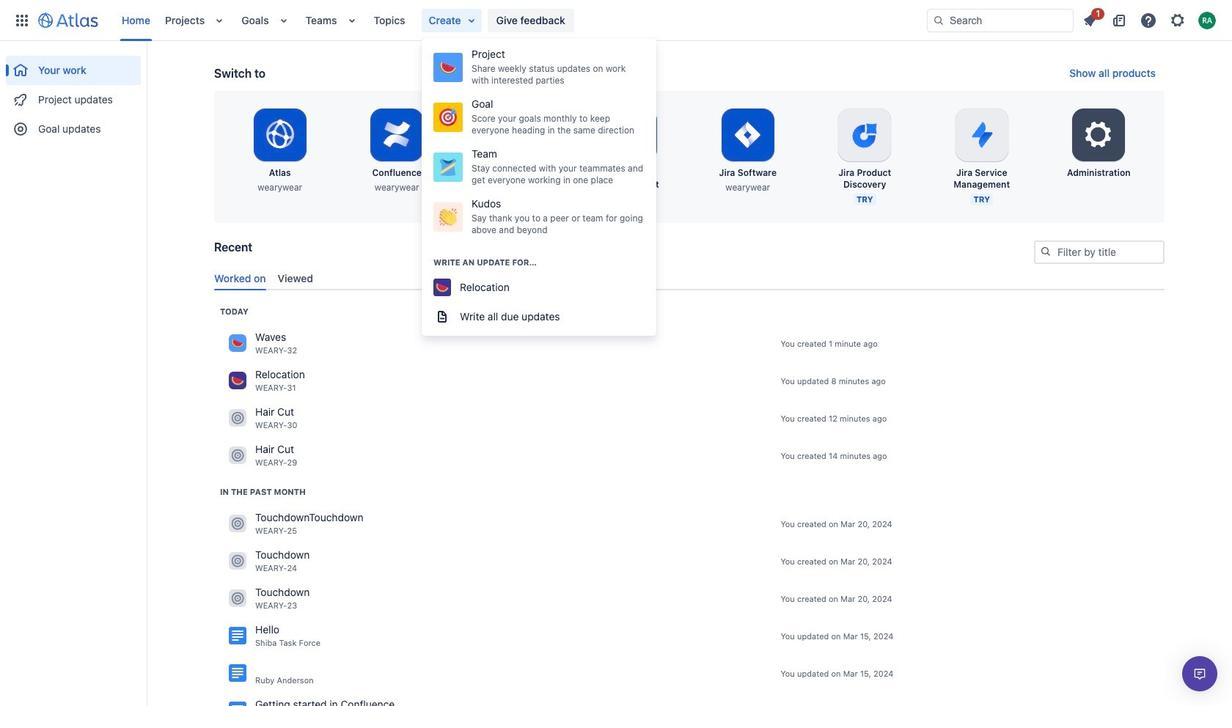 Task type: describe. For each thing, give the bounding box(es) containing it.
1 townsquare image from the top
[[229, 447, 247, 465]]

:watermelon: image
[[440, 59, 457, 76]]

switch to... image
[[13, 11, 31, 29]]

3 confluence image from the top
[[229, 702, 247, 707]]

1 horizontal spatial list item
[[1077, 6, 1105, 32]]

1 confluence image from the top
[[229, 628, 247, 645]]

writing mode image
[[434, 308, 451, 326]]

2 vertical spatial heading
[[220, 486, 306, 498]]

help image
[[1140, 11, 1158, 29]]

search image
[[1040, 246, 1052, 258]]

1 townsquare image from the top
[[229, 335, 247, 352]]

0 horizontal spatial group
[[6, 41, 141, 148]]

0 vertical spatial heading
[[422, 257, 657, 269]]

notifications image
[[1082, 11, 1099, 29]]

0 horizontal spatial list
[[114, 0, 927, 41]]



Task type: locate. For each thing, give the bounding box(es) containing it.
1 horizontal spatial group
[[422, 38, 657, 247]]

tab list
[[208, 266, 1171, 290]]

0 vertical spatial confluence image
[[229, 628, 247, 645]]

2 confluence image from the top
[[229, 665, 247, 683]]

list item inside top element
[[422, 8, 482, 32]]

1 vertical spatial confluence image
[[229, 665, 247, 683]]

search image
[[933, 14, 945, 26]]

settings image
[[1082, 117, 1117, 153]]

1 vertical spatial heading
[[220, 306, 249, 318]]

top element
[[9, 0, 927, 41]]

heading
[[422, 257, 657, 269], [220, 306, 249, 318], [220, 486, 306, 498]]

settings image
[[1170, 11, 1187, 29]]

2 townsquare image from the top
[[229, 372, 247, 390]]

list
[[114, 0, 927, 41], [1077, 6, 1224, 32]]

account image
[[1199, 11, 1217, 29]]

list item up :watermelon: icon at the top left of page
[[422, 8, 482, 32]]

Filter by title field
[[1036, 242, 1164, 263]]

2 townsquare image from the top
[[229, 515, 247, 533]]

list item
[[1077, 6, 1105, 32], [422, 8, 482, 32]]

confluence image
[[229, 628, 247, 645], [229, 665, 247, 683], [229, 702, 247, 707]]

Search field
[[927, 8, 1074, 32]]

3 townsquare image from the top
[[229, 590, 247, 608]]

1 vertical spatial townsquare image
[[229, 515, 247, 533]]

open intercom messenger image
[[1192, 666, 1209, 683]]

3 townsquare image from the top
[[229, 410, 247, 427]]

0 horizontal spatial list item
[[422, 8, 482, 32]]

banner
[[0, 0, 1233, 41]]

2 vertical spatial townsquare image
[[229, 590, 247, 608]]

:running_shirt_with_sash: image
[[440, 158, 457, 176], [440, 158, 457, 176]]

write an update for… group
[[422, 242, 657, 336]]

list item left help image
[[1077, 6, 1105, 32]]

None search field
[[927, 8, 1074, 32]]

:dart: image
[[440, 109, 457, 126], [440, 109, 457, 126]]

1 horizontal spatial list
[[1077, 6, 1224, 32]]

:watermelon: image
[[440, 59, 457, 76]]

2 vertical spatial confluence image
[[229, 702, 247, 707]]

group
[[422, 38, 657, 247], [6, 41, 141, 148]]

:clap: image
[[440, 208, 457, 226], [440, 208, 457, 226]]

townsquare image
[[229, 335, 247, 352], [229, 372, 247, 390], [229, 410, 247, 427], [229, 553, 247, 570]]

4 townsquare image from the top
[[229, 553, 247, 570]]

0 vertical spatial townsquare image
[[229, 447, 247, 465]]

townsquare image
[[229, 447, 247, 465], [229, 515, 247, 533], [229, 590, 247, 608]]



Task type: vqa. For each thing, say whether or not it's contained in the screenshot.
Close drawer icon
no



